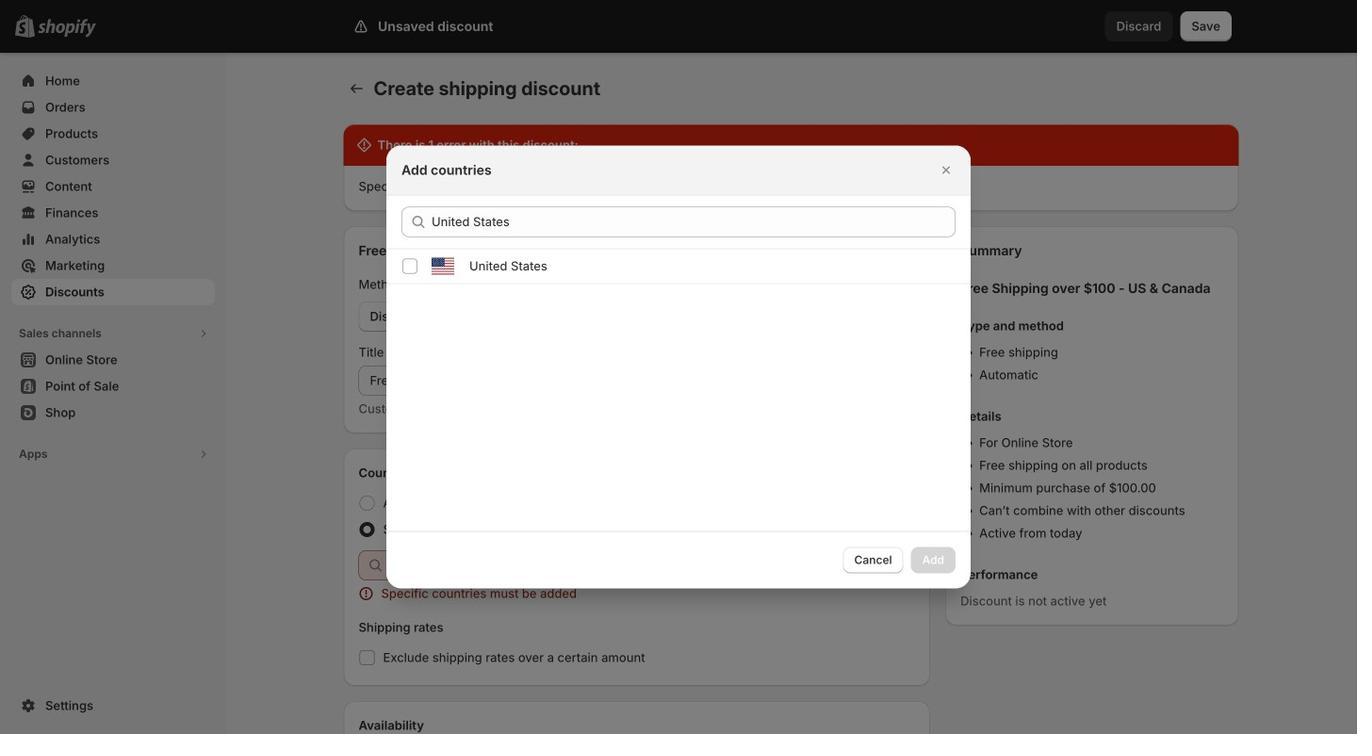 Task type: locate. For each thing, give the bounding box(es) containing it.
Search countries text field
[[432, 207, 956, 237]]

dialog
[[0, 146, 1358, 589]]



Task type: describe. For each thing, give the bounding box(es) containing it.
shopify image
[[38, 19, 96, 37]]



Task type: vqa. For each thing, say whether or not it's contained in the screenshot.
text box
no



